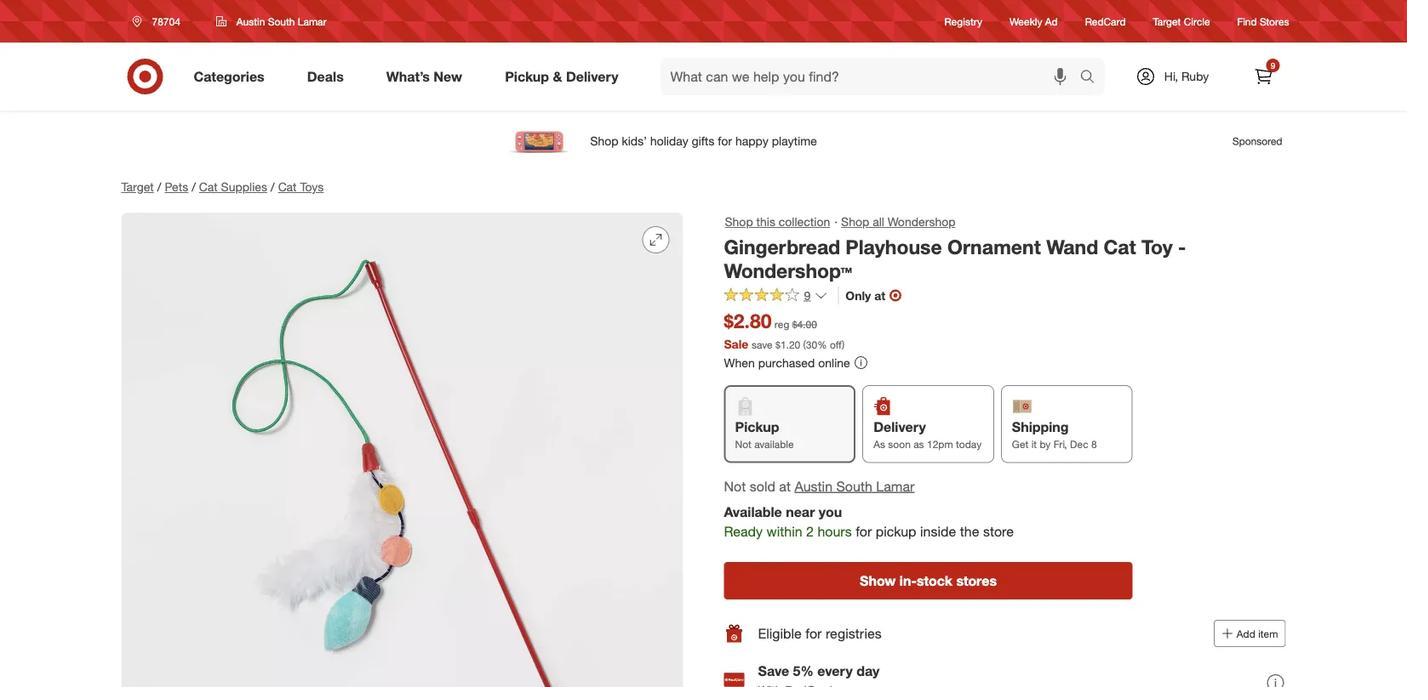 Task type: locate. For each thing, give the bounding box(es) containing it.
delivery up soon
[[874, 419, 926, 436]]

for right the hours
[[856, 524, 872, 541]]

2 horizontal spatial /
[[271, 180, 275, 195]]

not inside pickup not available
[[735, 439, 752, 451]]

not
[[735, 439, 752, 451], [724, 478, 746, 495]]

pickup up 'available'
[[735, 419, 779, 436]]

cat inside gingerbread playhouse ornament wand cat toy - wondershop™
[[1104, 235, 1136, 259]]

9 link down find stores link
[[1245, 58, 1283, 95]]

only
[[846, 288, 871, 303]]

austin up categories link
[[237, 15, 265, 28]]

south
[[268, 15, 295, 28], [836, 478, 873, 495]]

lamar down soon
[[876, 478, 915, 495]]

search
[[1072, 70, 1113, 86]]

1 horizontal spatial for
[[856, 524, 872, 541]]

1 horizontal spatial pickup
[[735, 419, 779, 436]]

cat left toy
[[1104, 235, 1136, 259]]

pickup & delivery
[[505, 68, 619, 85]]

today
[[956, 439, 982, 451]]

1 vertical spatial 9 link
[[724, 287, 828, 307]]

toys
[[300, 180, 324, 195]]

0 horizontal spatial cat
[[199, 180, 218, 195]]

get
[[1012, 439, 1029, 451]]

registry link
[[945, 14, 983, 29]]

0 vertical spatial for
[[856, 524, 872, 541]]

9 up $4.00
[[804, 288, 811, 303]]

$2.80
[[724, 309, 772, 333]]

new
[[434, 68, 462, 85]]

1 horizontal spatial south
[[836, 478, 873, 495]]

(
[[803, 338, 806, 351]]

0 horizontal spatial shop
[[725, 215, 753, 229]]

categories
[[194, 68, 265, 85]]

austin south lamar button
[[795, 477, 915, 497]]

0 vertical spatial pickup
[[505, 68, 549, 85]]

stock
[[917, 573, 953, 589]]

/
[[157, 180, 161, 195], [192, 180, 196, 195], [271, 180, 275, 195]]

item
[[1258, 628, 1278, 641]]

only at
[[846, 288, 886, 303]]

austin
[[237, 15, 265, 28], [795, 478, 833, 495]]

austin south lamar
[[237, 15, 327, 28]]

soon
[[888, 439, 911, 451]]

1 vertical spatial pickup
[[735, 419, 779, 436]]

1 vertical spatial target
[[121, 180, 154, 195]]

1 vertical spatial not
[[724, 478, 746, 495]]

0 horizontal spatial south
[[268, 15, 295, 28]]

ornament
[[948, 235, 1041, 259]]

0 horizontal spatial austin
[[237, 15, 265, 28]]

/ left cat toys link
[[271, 180, 275, 195]]

south up deals link
[[268, 15, 295, 28]]

9 link
[[1245, 58, 1283, 95], [724, 287, 828, 307]]

9 down stores
[[1271, 60, 1276, 71]]

1 horizontal spatial delivery
[[874, 419, 926, 436]]

0 vertical spatial delivery
[[566, 68, 619, 85]]

categories link
[[179, 58, 286, 95]]

0 vertical spatial target
[[1153, 15, 1181, 28]]

1 horizontal spatial 9 link
[[1245, 58, 1283, 95]]

cat left the toys in the top of the page
[[278, 180, 297, 195]]

wondershop
[[888, 215, 956, 229]]

8
[[1091, 439, 1097, 451]]

for right eligible
[[806, 626, 822, 642]]

pickup & delivery link
[[491, 58, 640, 95]]

/ left 'pets'
[[157, 180, 161, 195]]

0 horizontal spatial /
[[157, 180, 161, 195]]

/ right 'pets'
[[192, 180, 196, 195]]

1 horizontal spatial lamar
[[876, 478, 915, 495]]

ruby
[[1182, 69, 1209, 84]]

1 vertical spatial 9
[[804, 288, 811, 303]]

1 horizontal spatial at
[[875, 288, 886, 303]]

0 horizontal spatial delivery
[[566, 68, 619, 85]]

1 horizontal spatial shop
[[841, 215, 870, 229]]

advertisement region
[[108, 121, 1300, 162]]

target
[[1153, 15, 1181, 28], [121, 180, 154, 195]]

delivery right &
[[566, 68, 619, 85]]

shop left this at the top right of page
[[725, 215, 753, 229]]

0 horizontal spatial pickup
[[505, 68, 549, 85]]

you
[[819, 505, 842, 521]]

not left sold
[[724, 478, 746, 495]]

9
[[1271, 60, 1276, 71], [804, 288, 811, 303]]

stores
[[1260, 15, 1289, 28]]

online
[[818, 355, 850, 370]]

show in-stock stores button
[[724, 563, 1133, 600]]

target link
[[121, 180, 154, 195]]

What can we help you find? suggestions appear below search field
[[660, 58, 1084, 95]]

at right sold
[[779, 478, 791, 495]]

delivery inside delivery as soon as 12pm today
[[874, 419, 926, 436]]

0 horizontal spatial lamar
[[298, 15, 327, 28]]

not left 'available'
[[735, 439, 752, 451]]

find stores
[[1238, 15, 1289, 28]]

show
[[860, 573, 896, 589]]

0 vertical spatial austin
[[237, 15, 265, 28]]

store
[[983, 524, 1014, 541]]

0 vertical spatial south
[[268, 15, 295, 28]]

supplies
[[221, 180, 267, 195]]

available near you ready within 2 hours for pickup inside the store
[[724, 505, 1014, 541]]

0 vertical spatial not
[[735, 439, 752, 451]]

shop left all
[[841, 215, 870, 229]]

1 / from the left
[[157, 180, 161, 195]]

pickup left &
[[505, 68, 549, 85]]

2 shop from the left
[[841, 215, 870, 229]]

shop
[[725, 215, 753, 229], [841, 215, 870, 229]]

target left pets 'link' on the left top of the page
[[121, 180, 154, 195]]

1.20
[[781, 338, 801, 351]]

pickup
[[505, 68, 549, 85], [735, 419, 779, 436]]

wand
[[1046, 235, 1098, 259]]

within
[[767, 524, 803, 541]]

available
[[724, 505, 782, 521]]

gingerbread playhouse ornament wand cat toy - wondershop&#8482;, 1 of 4 image
[[121, 213, 683, 688]]

shipping get it by fri, dec 8
[[1012, 419, 1097, 451]]

day
[[857, 664, 880, 680]]

pickup inside pickup not available
[[735, 419, 779, 436]]

ready
[[724, 524, 763, 541]]

0 vertical spatial 9
[[1271, 60, 1276, 71]]

delivery
[[566, 68, 619, 85], [874, 419, 926, 436]]

lamar
[[298, 15, 327, 28], [876, 478, 915, 495]]

1 horizontal spatial /
[[192, 180, 196, 195]]

cat right pets 'link' on the left top of the page
[[199, 180, 218, 195]]

add item
[[1237, 628, 1278, 641]]

1 horizontal spatial austin
[[795, 478, 833, 495]]

redcard
[[1085, 15, 1126, 28]]

at right "only"
[[875, 288, 886, 303]]

austin up near
[[795, 478, 833, 495]]

9 link up reg
[[724, 287, 828, 307]]

pickup not available
[[735, 419, 794, 451]]

0 horizontal spatial target
[[121, 180, 154, 195]]

ad
[[1045, 15, 1058, 28]]

$2.80 reg $4.00 sale save $ 1.20 ( 30 % off )
[[724, 309, 845, 351]]

target left 'circle'
[[1153, 15, 1181, 28]]

0 horizontal spatial at
[[779, 478, 791, 495]]

1 horizontal spatial cat
[[278, 180, 297, 195]]

&
[[553, 68, 562, 85]]

lamar up deals
[[298, 15, 327, 28]]

0 horizontal spatial for
[[806, 626, 822, 642]]

%
[[818, 338, 827, 351]]

1 horizontal spatial target
[[1153, 15, 1181, 28]]

cat toys link
[[278, 180, 324, 195]]

1 vertical spatial delivery
[[874, 419, 926, 436]]

0 vertical spatial lamar
[[298, 15, 327, 28]]

1 shop from the left
[[725, 215, 753, 229]]

shipping
[[1012, 419, 1069, 436]]

south up you
[[836, 478, 873, 495]]

2 horizontal spatial cat
[[1104, 235, 1136, 259]]



Task type: describe. For each thing, give the bounding box(es) containing it.
search button
[[1072, 58, 1113, 99]]

weekly ad
[[1010, 15, 1058, 28]]

this
[[757, 215, 776, 229]]

what's
[[386, 68, 430, 85]]

it
[[1032, 439, 1037, 451]]

every
[[818, 664, 853, 680]]

weekly
[[1010, 15, 1042, 28]]

available
[[754, 439, 794, 451]]

lamar inside austin south lamar dropdown button
[[298, 15, 327, 28]]

save
[[752, 338, 773, 351]]

wondershop™
[[724, 259, 852, 283]]

when
[[724, 355, 755, 370]]

1 horizontal spatial 9
[[1271, 60, 1276, 71]]

save
[[758, 664, 789, 680]]

for inside available near you ready within 2 hours for pickup inside the store
[[856, 524, 872, 541]]

pets
[[165, 180, 188, 195]]

pickup
[[876, 524, 917, 541]]

as
[[914, 439, 924, 451]]

south inside dropdown button
[[268, 15, 295, 28]]

weekly ad link
[[1010, 14, 1058, 29]]

1 vertical spatial lamar
[[876, 478, 915, 495]]

circle
[[1184, 15, 1210, 28]]

find
[[1238, 15, 1257, 28]]

shop this collection link
[[724, 213, 831, 232]]

not sold at austin south lamar
[[724, 478, 915, 495]]

30
[[806, 338, 818, 351]]

redcard link
[[1085, 14, 1126, 29]]

target circle
[[1153, 15, 1210, 28]]

0 vertical spatial 9 link
[[1245, 58, 1283, 95]]

fri,
[[1054, 439, 1067, 451]]

pickup for not
[[735, 419, 779, 436]]

eligible
[[758, 626, 802, 642]]

deals
[[307, 68, 344, 85]]

show in-stock stores
[[860, 573, 997, 589]]

when purchased online
[[724, 355, 850, 370]]

hours
[[818, 524, 852, 541]]

2 / from the left
[[192, 180, 196, 195]]

12pm
[[927, 439, 953, 451]]

near
[[786, 505, 815, 521]]

the
[[960, 524, 980, 541]]

shop all wondershop
[[841, 215, 956, 229]]

pickup for &
[[505, 68, 549, 85]]

reg
[[775, 318, 790, 331]]

hi, ruby
[[1165, 69, 1209, 84]]

as
[[874, 439, 885, 451]]

-
[[1178, 235, 1186, 259]]

off
[[830, 338, 842, 351]]

in-
[[900, 573, 917, 589]]

eligible for registries
[[758, 626, 882, 642]]

0 horizontal spatial 9 link
[[724, 287, 828, 307]]

add
[[1237, 628, 1256, 641]]

deals link
[[293, 58, 365, 95]]

delivery as soon as 12pm today
[[874, 419, 982, 451]]

sale
[[724, 337, 749, 351]]

shop for shop all wondershop
[[841, 215, 870, 229]]

2
[[806, 524, 814, 541]]

registry
[[945, 15, 983, 28]]

gingerbread
[[724, 235, 840, 259]]

$4.00
[[792, 318, 817, 331]]

0 horizontal spatial 9
[[804, 288, 811, 303]]

1 vertical spatial at
[[779, 478, 791, 495]]

playhouse
[[846, 235, 942, 259]]

1 vertical spatial for
[[806, 626, 822, 642]]

cat supplies link
[[199, 180, 267, 195]]

0 vertical spatial at
[[875, 288, 886, 303]]

1 vertical spatial austin
[[795, 478, 833, 495]]

$
[[776, 338, 781, 351]]

cat for target
[[199, 180, 218, 195]]

gingerbread playhouse ornament wand cat toy - wondershop™
[[724, 235, 1186, 283]]

target for target / pets / cat supplies / cat toys
[[121, 180, 154, 195]]

inside
[[920, 524, 956, 541]]

pets link
[[165, 180, 188, 195]]

registries
[[826, 626, 882, 642]]

purchased
[[758, 355, 815, 370]]

3 / from the left
[[271, 180, 275, 195]]

target circle link
[[1153, 14, 1210, 29]]

78704
[[152, 15, 180, 28]]

shop for shop this collection
[[725, 215, 753, 229]]

1 vertical spatial south
[[836, 478, 873, 495]]

stores
[[956, 573, 997, 589]]

what's new link
[[372, 58, 484, 95]]

austin inside dropdown button
[[237, 15, 265, 28]]

what's new
[[386, 68, 462, 85]]

target for target circle
[[1153, 15, 1181, 28]]

by
[[1040, 439, 1051, 451]]

toy
[[1142, 235, 1173, 259]]

sold
[[750, 478, 776, 495]]

dec
[[1070, 439, 1089, 451]]

shop this collection
[[725, 215, 830, 229]]

cat for gingerbread
[[1104, 235, 1136, 259]]

)
[[842, 338, 845, 351]]



Task type: vqa. For each thing, say whether or not it's contained in the screenshot.


